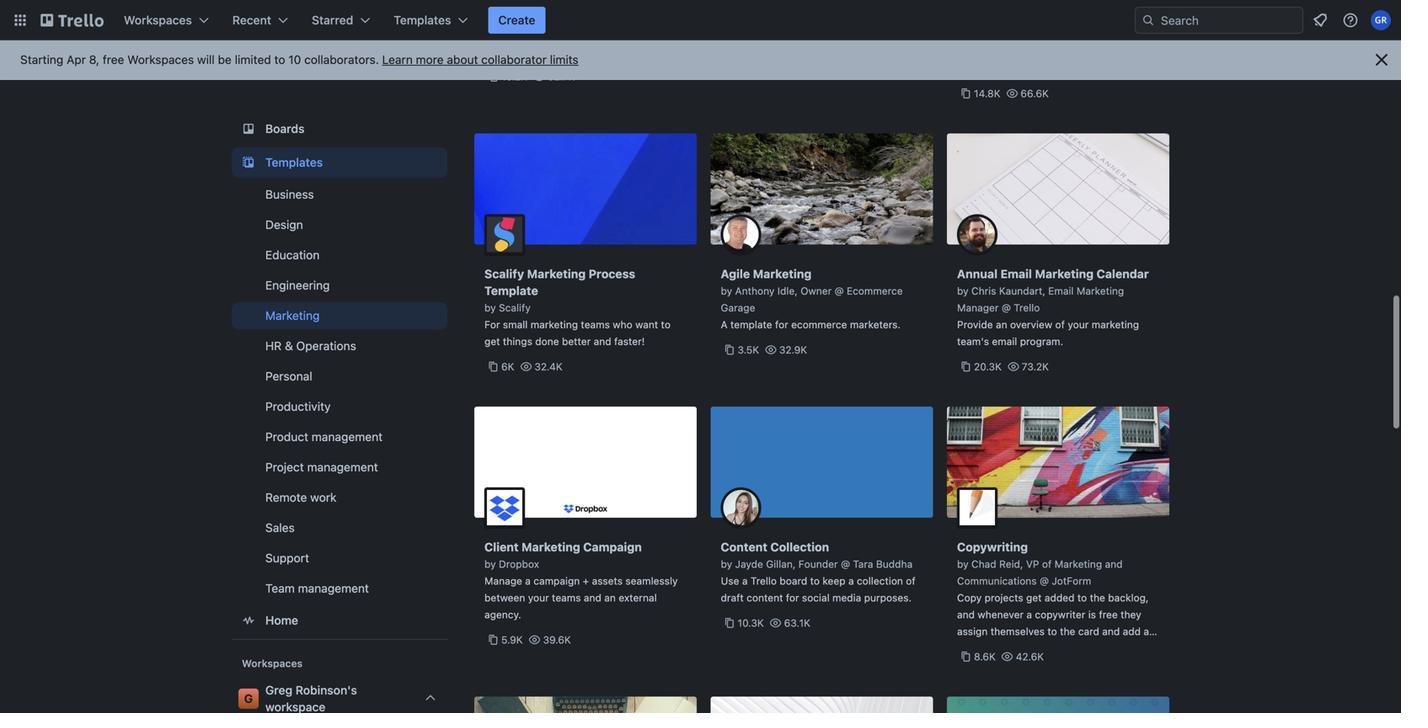 Task type: locate. For each thing, give the bounding box(es) containing it.
1 horizontal spatial of
[[1042, 559, 1052, 571]]

of up program. at the top of the page
[[1056, 319, 1065, 331]]

apr
[[67, 53, 86, 67]]

by up use
[[721, 559, 733, 571]]

gillan,
[[766, 559, 796, 571]]

0 horizontal spatial an
[[605, 592, 616, 604]]

email
[[992, 336, 1018, 348]]

1 marketing from the left
[[531, 319, 578, 331]]

campaign
[[534, 576, 580, 587]]

management inside "link"
[[298, 582, 369, 596]]

boards link
[[232, 114, 448, 144]]

1 horizontal spatial email
[[1049, 285, 1074, 297]]

@ up added
[[1040, 576, 1049, 587]]

better
[[562, 336, 591, 348]]

and right better
[[594, 336, 612, 348]]

1 horizontal spatial an
[[996, 319, 1008, 331]]

starred button
[[302, 7, 380, 34]]

sales link
[[232, 515, 448, 542]]

product management
[[265, 430, 383, 444]]

by inside scalify marketing process template by scalify for small marketing teams who want to get things done better and faster!
[[485, 302, 496, 314]]

1 vertical spatial management
[[307, 461, 378, 474]]

scalify up small
[[499, 302, 531, 314]]

a
[[721, 319, 728, 331]]

program.
[[1020, 336, 1064, 348]]

get
[[485, 336, 500, 348], [1027, 592, 1042, 604]]

for inside content collection by jayde gillan, founder @ tara buddha use a trello board to keep a collection of draft content for social media purposes.
[[786, 592, 799, 604]]

team management link
[[232, 576, 448, 603]]

1 vertical spatial get
[[1027, 592, 1042, 604]]

trello inside annual email marketing calendar by chris kaundart, email marketing manager @ trello provide an overview of your marketing team's email program.
[[1014, 302, 1040, 314]]

14.8k
[[974, 88, 1001, 99]]

home
[[265, 614, 298, 628]]

marketing down calendar
[[1092, 319, 1139, 331]]

limited
[[235, 53, 271, 67]]

want
[[636, 319, 658, 331]]

1 vertical spatial for
[[786, 592, 799, 604]]

1 vertical spatial your
[[528, 592, 549, 604]]

will
[[197, 53, 215, 67]]

backlog,
[[1108, 592, 1149, 604]]

2 vertical spatial of
[[906, 576, 916, 587]]

0 vertical spatial workspaces
[[124, 13, 192, 27]]

marketing up kaundart,
[[1035, 267, 1094, 281]]

product
[[265, 430, 309, 444]]

0 horizontal spatial trello
[[751, 576, 777, 587]]

and up backlog,
[[1105, 559, 1123, 571]]

1 horizontal spatial free
[[1099, 609, 1118, 621]]

0 horizontal spatial your
[[528, 592, 549, 604]]

free
[[103, 53, 124, 67], [1099, 609, 1118, 621]]

an down assets on the left of page
[[605, 592, 616, 604]]

draft
[[721, 592, 744, 604]]

0 horizontal spatial free
[[103, 53, 124, 67]]

trello inside content collection by jayde gillan, founder @ tara buddha use a trello board to keep a collection of draft content for social media purposes.
[[751, 576, 777, 587]]

founder
[[799, 559, 838, 571]]

1 vertical spatial an
[[605, 592, 616, 604]]

1 horizontal spatial marketing
[[1092, 319, 1139, 331]]

doc
[[1051, 643, 1070, 655]]

trello up 'overview'
[[1014, 302, 1040, 314]]

teams up better
[[581, 319, 610, 331]]

the up is
[[1090, 592, 1106, 604]]

board image
[[239, 119, 259, 139]]

email up kaundart,
[[1001, 267, 1032, 281]]

0 vertical spatial get
[[485, 336, 500, 348]]

1 vertical spatial free
[[1099, 609, 1118, 621]]

0 horizontal spatial email
[[1001, 267, 1032, 281]]

2 vertical spatial the
[[1095, 643, 1111, 655]]

management down support link
[[298, 582, 369, 596]]

email
[[1001, 267, 1032, 281], [1049, 285, 1074, 297]]

templates up more
[[394, 13, 451, 27]]

education link
[[232, 242, 448, 269]]

product management link
[[232, 424, 448, 451]]

0 vertical spatial for
[[775, 319, 789, 331]]

manager
[[957, 302, 999, 314]]

@ left tara
[[841, 559, 850, 571]]

marketing up campaign
[[522, 541, 580, 555]]

0 notifications image
[[1311, 10, 1331, 30]]

1 horizontal spatial your
[[1068, 319, 1089, 331]]

get inside copywriting by chad reid, vp of marketing and communications @ jotform copy projects get added to the backlog, and whenever a copywriter is free they assign themselves to the card and add a link to their google doc with the new copy.
[[1027, 592, 1042, 604]]

the down "copywriter"
[[1060, 626, 1076, 638]]

1 vertical spatial scalify
[[499, 302, 531, 314]]

marketing up done
[[531, 319, 578, 331]]

marketing inside agile marketing by anthony idle, owner @ ecommerce garage a template for ecommerce marketers.
[[753, 267, 812, 281]]

0 vertical spatial free
[[103, 53, 124, 67]]

home image
[[239, 611, 259, 631]]

your
[[1068, 319, 1089, 331], [528, 592, 549, 604]]

trello up content
[[751, 576, 777, 587]]

template
[[731, 319, 773, 331]]

copywriter
[[1035, 609, 1086, 621]]

scalify image
[[485, 214, 525, 255]]

google
[[1014, 643, 1048, 655]]

8.6k
[[974, 651, 996, 663]]

0 horizontal spatial of
[[906, 576, 916, 587]]

copywriting
[[957, 541, 1028, 555]]

link
[[957, 643, 974, 655]]

by left chris
[[957, 285, 969, 297]]

management down product management link
[[307, 461, 378, 474]]

62.7k
[[548, 71, 575, 83]]

communications
[[957, 576, 1037, 587]]

0 vertical spatial of
[[1056, 319, 1065, 331]]

design
[[265, 218, 303, 232]]

template
[[485, 284, 538, 298]]

by up for
[[485, 302, 496, 314]]

marketing up jotform on the bottom right
[[1055, 559, 1102, 571]]

0 vertical spatial teams
[[581, 319, 610, 331]]

anthony
[[735, 285, 775, 297]]

free right is
[[1099, 609, 1118, 621]]

of inside annual email marketing calendar by chris kaundart, email marketing manager @ trello provide an overview of your marketing team's email program.
[[1056, 319, 1065, 331]]

trello for email
[[1014, 302, 1040, 314]]

0 horizontal spatial marketing
[[531, 319, 578, 331]]

tara
[[853, 559, 874, 571]]

your inside client marketing campaign by dropbox manage a campaign + assets seamlessly between your teams and an external agency.
[[528, 592, 549, 604]]

your right 'overview'
[[1068, 319, 1089, 331]]

1 vertical spatial of
[[1042, 559, 1052, 571]]

project
[[265, 461, 304, 474]]

support
[[265, 552, 309, 566]]

of right vp
[[1042, 559, 1052, 571]]

templates up business
[[265, 155, 323, 169]]

add
[[1123, 626, 1141, 638]]

2 horizontal spatial of
[[1056, 319, 1065, 331]]

1 vertical spatial trello
[[751, 576, 777, 587]]

remote
[[265, 491, 307, 505]]

get left added
[[1027, 592, 1042, 604]]

0 vertical spatial trello
[[1014, 302, 1040, 314]]

marketing
[[531, 319, 578, 331], [1092, 319, 1139, 331]]

education
[[265, 248, 320, 262]]

chad reid, vp of marketing and communications @ jotform image
[[957, 488, 998, 528]]

teams
[[581, 319, 610, 331], [552, 592, 581, 604]]

0 horizontal spatial get
[[485, 336, 500, 348]]

an up email
[[996, 319, 1008, 331]]

of
[[1056, 319, 1065, 331], [1042, 559, 1052, 571], [906, 576, 916, 587]]

get inside scalify marketing process template by scalify for small marketing teams who want to get things done better and faster!
[[485, 336, 500, 348]]

project management
[[265, 461, 378, 474]]

marketing
[[527, 267, 586, 281], [753, 267, 812, 281], [1035, 267, 1094, 281], [1077, 285, 1124, 297], [265, 309, 320, 323], [522, 541, 580, 555], [1055, 559, 1102, 571]]

1 horizontal spatial templates
[[394, 13, 451, 27]]

@ inside agile marketing by anthony idle, owner @ ecommerce garage a template for ecommerce marketers.
[[835, 285, 844, 297]]

ecommerce
[[847, 285, 903, 297]]

marketing inside scalify marketing process template by scalify for small marketing teams who want to get things done better and faster!
[[527, 267, 586, 281]]

and up new
[[1103, 626, 1120, 638]]

jayde gillan, founder @ tara buddha image
[[721, 488, 761, 528]]

an
[[996, 319, 1008, 331], [605, 592, 616, 604]]

calendar
[[1097, 267, 1149, 281]]

by down client
[[485, 559, 496, 571]]

by down agile
[[721, 285, 733, 297]]

marketing inside client marketing campaign by dropbox manage a campaign + assets seamlessly between your teams and an external agency.
[[522, 541, 580, 555]]

1 vertical spatial teams
[[552, 592, 581, 604]]

themselves
[[991, 626, 1045, 638]]

0 vertical spatial your
[[1068, 319, 1089, 331]]

for up 32.9k at the right top
[[775, 319, 789, 331]]

2 vertical spatial management
[[298, 582, 369, 596]]

2 marketing from the left
[[1092, 319, 1139, 331]]

1 vertical spatial templates
[[265, 155, 323, 169]]

1 horizontal spatial get
[[1027, 592, 1042, 604]]

collection
[[771, 541, 829, 555]]

teams inside scalify marketing process template by scalify for small marketing teams who want to get things done better and faster!
[[581, 319, 610, 331]]

management down productivity link
[[312, 430, 383, 444]]

project management link
[[232, 454, 448, 481]]

the left new
[[1095, 643, 1111, 655]]

marketing inside scalify marketing process template by scalify for small marketing teams who want to get things done better and faster!
[[531, 319, 578, 331]]

free right 8, at top left
[[103, 53, 124, 67]]

and down the +
[[584, 592, 602, 604]]

done
[[535, 336, 559, 348]]

3.5k
[[738, 344, 759, 356]]

annual
[[957, 267, 998, 281]]

to up social
[[810, 576, 820, 587]]

email right kaundart,
[[1049, 285, 1074, 297]]

by left chad
[[957, 559, 969, 571]]

engineering
[[265, 279, 330, 292]]

faster!
[[614, 336, 645, 348]]

marketing up template
[[527, 267, 586, 281]]

recent button
[[222, 7, 298, 34]]

support link
[[232, 545, 448, 572]]

workspaces
[[124, 13, 192, 27], [127, 53, 194, 67], [242, 658, 303, 670]]

1 horizontal spatial trello
[[1014, 302, 1040, 314]]

g
[[244, 692, 253, 706]]

small
[[503, 319, 528, 331]]

free inside copywriting by chad reid, vp of marketing and communications @ jotform copy projects get added to the backlog, and whenever a copywriter is free they assign themselves to the card and add a link to their google doc with the new copy.
[[1099, 609, 1118, 621]]

hr & operations
[[265, 339, 356, 353]]

@ down kaundart,
[[1002, 302, 1011, 314]]

to right link
[[977, 643, 986, 655]]

idle,
[[778, 285, 798, 297]]

marketing up idle,
[[753, 267, 812, 281]]

to right want
[[661, 319, 671, 331]]

0 vertical spatial an
[[996, 319, 1008, 331]]

a down dropbox
[[525, 576, 531, 587]]

scalify up template
[[485, 267, 524, 281]]

and
[[594, 336, 612, 348], [1105, 559, 1123, 571], [584, 592, 602, 604], [957, 609, 975, 621], [1103, 626, 1120, 638]]

6k
[[501, 361, 515, 373]]

for down the board
[[786, 592, 799, 604]]

productivity
[[265, 400, 331, 414]]

0 vertical spatial management
[[312, 430, 383, 444]]

your down campaign
[[528, 592, 549, 604]]

jotform
[[1052, 576, 1092, 587]]

of down buddha
[[906, 576, 916, 587]]

get down for
[[485, 336, 500, 348]]

by inside annual email marketing calendar by chris kaundart, email marketing manager @ trello provide an overview of your marketing team's email program.
[[957, 285, 969, 297]]

0 vertical spatial scalify
[[485, 267, 524, 281]]

@
[[835, 285, 844, 297], [1002, 302, 1011, 314], [841, 559, 850, 571], [1040, 576, 1049, 587]]

a right use
[[742, 576, 748, 587]]

dropbox image
[[485, 488, 525, 528]]

your inside annual email marketing calendar by chris kaundart, email marketing manager @ trello provide an overview of your marketing team's email program.
[[1068, 319, 1089, 331]]

client
[[485, 541, 519, 555]]

their
[[989, 643, 1011, 655]]

@ right owner at the top of the page
[[835, 285, 844, 297]]

copywriting by chad reid, vp of marketing and communications @ jotform copy projects get added to the backlog, and whenever a copywriter is free they assign themselves to the card and add a link to their google doc with the new copy.
[[957, 541, 1150, 672]]

teams down campaign
[[552, 592, 581, 604]]

Search field
[[1155, 8, 1303, 33]]

and inside scalify marketing process template by scalify for small marketing teams who want to get things done better and faster!
[[594, 336, 612, 348]]

&
[[285, 339, 293, 353]]

greg robinson (gregrobinson96) image
[[1371, 10, 1391, 30]]

0 vertical spatial templates
[[394, 13, 451, 27]]



Task type: describe. For each thing, give the bounding box(es) containing it.
between
[[485, 592, 525, 604]]

team
[[265, 582, 295, 596]]

by inside client marketing campaign by dropbox manage a campaign + assets seamlessly between your teams and an external agency.
[[485, 559, 496, 571]]

they
[[1121, 609, 1142, 621]]

templates button
[[384, 7, 478, 34]]

to inside content collection by jayde gillan, founder @ tara buddha use a trello board to keep a collection of draft content for social media purposes.
[[810, 576, 820, 587]]

assign
[[957, 626, 988, 638]]

business
[[265, 188, 314, 201]]

back to home image
[[40, 7, 104, 34]]

engineering link
[[232, 272, 448, 299]]

robinson's
[[296, 684, 357, 698]]

annual email marketing calendar by chris kaundart, email marketing manager @ trello provide an overview of your marketing team's email program.
[[957, 267, 1149, 348]]

2 vertical spatial workspaces
[[242, 658, 303, 670]]

templates inside popup button
[[394, 13, 451, 27]]

8,
[[89, 53, 99, 67]]

marketing down calendar
[[1077, 285, 1124, 297]]

0 vertical spatial email
[[1001, 267, 1032, 281]]

teams inside client marketing campaign by dropbox manage a campaign + assets seamlessly between your teams and an external agency.
[[552, 592, 581, 604]]

buddha
[[876, 559, 913, 571]]

and inside client marketing campaign by dropbox manage a campaign + assets seamlessly between your teams and an external agency.
[[584, 592, 602, 604]]

productivity link
[[232, 394, 448, 421]]

social
[[802, 592, 830, 604]]

trello for collection
[[751, 576, 777, 587]]

63.1k
[[784, 618, 811, 630]]

purposes.
[[864, 592, 912, 604]]

by inside agile marketing by anthony idle, owner @ ecommerce garage a template for ecommerce marketers.
[[721, 285, 733, 297]]

0 horizontal spatial templates
[[265, 155, 323, 169]]

content
[[721, 541, 768, 555]]

limits
[[550, 53, 579, 67]]

management for project management
[[307, 461, 378, 474]]

garage
[[721, 302, 756, 314]]

assets
[[592, 576, 623, 587]]

collection
[[857, 576, 903, 587]]

overview
[[1010, 319, 1053, 331]]

template board image
[[239, 153, 259, 173]]

hr & operations link
[[232, 333, 448, 360]]

whenever
[[978, 609, 1024, 621]]

to down jotform on the bottom right
[[1078, 592, 1087, 604]]

manage
[[485, 576, 522, 587]]

20.3k
[[974, 361, 1002, 373]]

team's
[[957, 336, 989, 348]]

agile marketing by anthony idle, owner @ ecommerce garage a template for ecommerce marketers.
[[721, 267, 903, 331]]

agile
[[721, 267, 750, 281]]

to up the 'doc'
[[1048, 626, 1057, 638]]

of inside content collection by jayde gillan, founder @ tara buddha use a trello board to keep a collection of draft content for social media purposes.
[[906, 576, 916, 587]]

use
[[721, 576, 740, 587]]

10
[[289, 53, 301, 67]]

+
[[583, 576, 589, 587]]

learn more about collaborator limits link
[[382, 53, 579, 67]]

32.9k
[[780, 344, 808, 356]]

chris kaundart, email marketing manager @ trello image
[[957, 214, 998, 255]]

39.6k
[[543, 635, 571, 646]]

new
[[1113, 643, 1133, 655]]

operations
[[296, 339, 356, 353]]

for
[[485, 319, 500, 331]]

vp
[[1026, 559, 1040, 571]]

collaborator
[[481, 53, 547, 67]]

a inside client marketing campaign by dropbox manage a campaign + assets seamlessly between your teams and an external agency.
[[525, 576, 531, 587]]

greg
[[265, 684, 293, 698]]

client marketing campaign by dropbox manage a campaign + assets seamlessly between your teams and an external agency.
[[485, 541, 678, 621]]

search image
[[1142, 13, 1155, 27]]

marketing inside annual email marketing calendar by chris kaundart, email marketing manager @ trello provide an overview of your marketing team's email program.
[[1092, 319, 1139, 331]]

10.3k
[[738, 618, 764, 630]]

1 vertical spatial the
[[1060, 626, 1076, 638]]

by inside copywriting by chad reid, vp of marketing and communications @ jotform copy projects get added to the backlog, and whenever a copywriter is free they assign themselves to the card and add a link to their google doc with the new copy.
[[957, 559, 969, 571]]

1 vertical spatial workspaces
[[127, 53, 194, 67]]

card
[[1079, 626, 1100, 638]]

marketing inside copywriting by chad reid, vp of marketing and communications @ jotform copy projects get added to the backlog, and whenever a copywriter is free they assign themselves to the card and add a link to their google doc with the new copy.
[[1055, 559, 1102, 571]]

copy
[[957, 592, 982, 604]]

marketing up &
[[265, 309, 320, 323]]

things
[[503, 336, 533, 348]]

an inside client marketing campaign by dropbox manage a campaign + assets seamlessly between your teams and an external agency.
[[605, 592, 616, 604]]

templates link
[[232, 147, 448, 178]]

open information menu image
[[1343, 12, 1359, 29]]

by inside content collection by jayde gillan, founder @ tara buddha use a trello board to keep a collection of draft content for social media purposes.
[[721, 559, 733, 571]]

to left 10
[[274, 53, 285, 67]]

get for template
[[485, 336, 500, 348]]

marketing link
[[232, 303, 448, 330]]

a right add
[[1144, 626, 1150, 638]]

@ inside content collection by jayde gillan, founder @ tara buddha use a trello board to keep a collection of draft content for social media purposes.
[[841, 559, 850, 571]]

to inside scalify marketing process template by scalify for small marketing teams who want to get things done better and faster!
[[661, 319, 671, 331]]

5.9k
[[501, 635, 523, 646]]

an inside annual email marketing calendar by chris kaundart, email marketing manager @ trello provide an overview of your marketing team's email program.
[[996, 319, 1008, 331]]

get for reid,
[[1027, 592, 1042, 604]]

workspaces button
[[114, 7, 219, 34]]

ecommerce
[[791, 319, 847, 331]]

for inside agile marketing by anthony idle, owner @ ecommerce garage a template for ecommerce marketers.
[[775, 319, 789, 331]]

agency.
[[485, 609, 521, 621]]

is
[[1089, 609, 1096, 621]]

primary element
[[0, 0, 1402, 40]]

a up themselves
[[1027, 609, 1032, 621]]

0 vertical spatial the
[[1090, 592, 1106, 604]]

42.6k
[[1016, 651, 1044, 663]]

more
[[416, 53, 444, 67]]

dropbox
[[499, 559, 539, 571]]

1 vertical spatial email
[[1049, 285, 1074, 297]]

media
[[833, 592, 862, 604]]

@ inside copywriting by chad reid, vp of marketing and communications @ jotform copy projects get added to the backlog, and whenever a copywriter is free they assign themselves to the card and add a link to their google doc with the new copy.
[[1040, 576, 1049, 587]]

campaign
[[583, 541, 642, 555]]

32.4k
[[535, 361, 563, 373]]

starting apr 8, free workspaces will be limited to 10 collaborators. learn more about collaborator limits
[[20, 53, 579, 67]]

create
[[498, 13, 536, 27]]

and down copy
[[957, 609, 975, 621]]

personal
[[265, 370, 312, 383]]

starting
[[20, 53, 63, 67]]

content
[[747, 592, 783, 604]]

management for product management
[[312, 430, 383, 444]]

chad
[[972, 559, 997, 571]]

a right keep
[[849, 576, 854, 587]]

boards
[[265, 122, 305, 136]]

workspaces inside popup button
[[124, 13, 192, 27]]

about
[[447, 53, 478, 67]]

owner
[[801, 285, 832, 297]]

external
[[619, 592, 657, 604]]

anthony idle, owner @ ecommerce garage image
[[721, 214, 761, 255]]

collaborators.
[[304, 53, 379, 67]]

workspace
[[265, 701, 326, 714]]

provide
[[957, 319, 993, 331]]

of inside copywriting by chad reid, vp of marketing and communications @ jotform copy projects get added to the backlog, and whenever a copywriter is free they assign themselves to the card and add a link to their google doc with the new copy.
[[1042, 559, 1052, 571]]

with
[[1072, 643, 1092, 655]]

business link
[[232, 181, 448, 208]]

@ inside annual email marketing calendar by chris kaundart, email marketing manager @ trello provide an overview of your marketing team's email program.
[[1002, 302, 1011, 314]]

66.6k
[[1021, 88, 1049, 99]]

management for team management
[[298, 582, 369, 596]]

home link
[[232, 606, 448, 636]]



Task type: vqa. For each thing, say whether or not it's contained in the screenshot.


